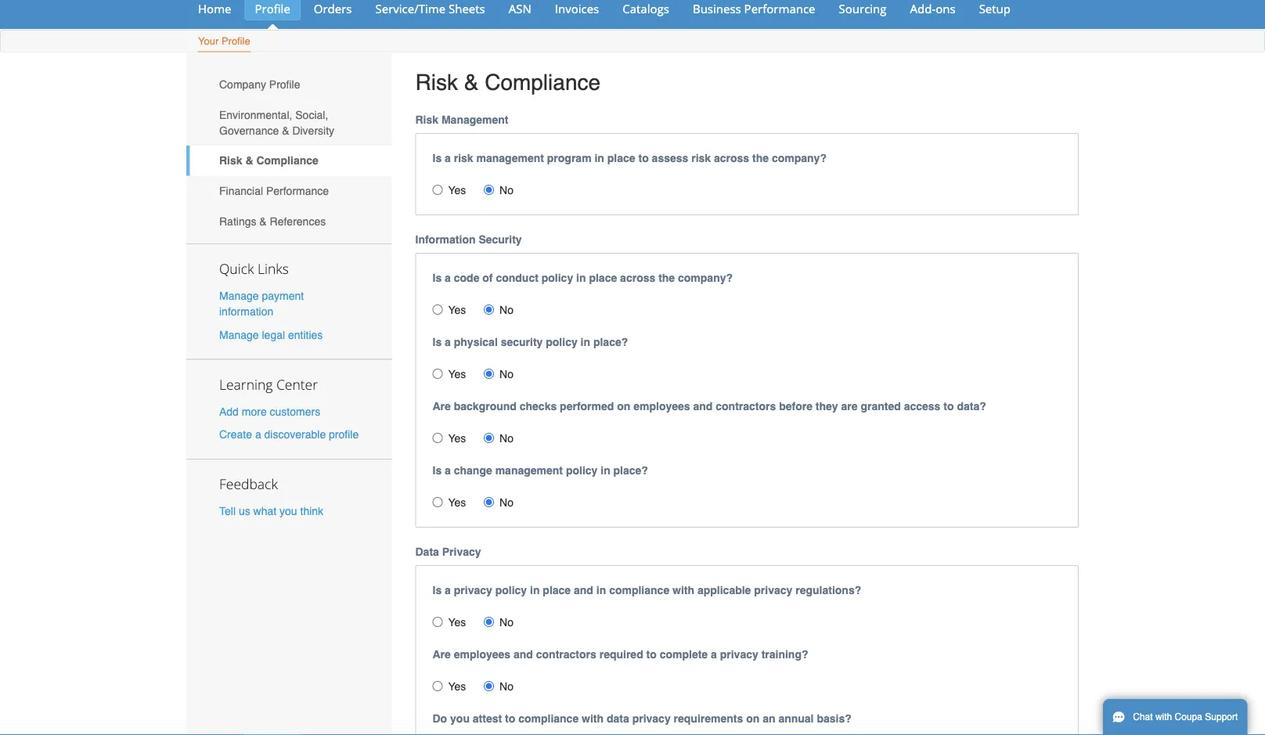 Task type: vqa. For each thing, say whether or not it's contained in the screenshot.
Feedback
yes



Task type: locate. For each thing, give the bounding box(es) containing it.
1 vertical spatial profile
[[221, 35, 250, 47]]

privacy
[[442, 546, 481, 558]]

3 yes from the top
[[448, 368, 466, 381]]

you inside button
[[280, 505, 297, 517]]

0 vertical spatial risk & compliance
[[415, 70, 601, 95]]

create
[[219, 428, 252, 441]]

1 yes from the top
[[448, 184, 466, 197]]

0 horizontal spatial employees
[[454, 648, 511, 661]]

1 horizontal spatial across
[[714, 152, 749, 165]]

required
[[600, 648, 643, 661]]

2 no from the top
[[500, 304, 514, 316]]

compliance down asn link
[[485, 70, 601, 95]]

contractors
[[716, 400, 776, 413], [536, 648, 596, 661]]

feedback
[[219, 475, 278, 493]]

information
[[219, 305, 273, 318]]

no for and
[[500, 680, 514, 693]]

0 horizontal spatial you
[[280, 505, 297, 517]]

0 horizontal spatial across
[[620, 272, 656, 284]]

0 horizontal spatial compliance
[[518, 713, 579, 725]]

and
[[693, 400, 713, 413], [574, 584, 593, 597], [514, 648, 533, 661]]

on left an
[[746, 713, 760, 725]]

business performance link
[[683, 0, 826, 20]]

a left physical at the left top
[[445, 336, 451, 349]]

a for risk
[[445, 152, 451, 165]]

risk left management
[[415, 114, 439, 126]]

5 yes from the top
[[448, 496, 466, 509]]

service/time sheets link
[[365, 0, 495, 20]]

background
[[454, 400, 517, 413]]

place?
[[593, 336, 628, 349], [614, 464, 648, 477]]

more
[[242, 405, 267, 418]]

2 are from the top
[[433, 648, 451, 661]]

profile right your
[[221, 35, 250, 47]]

is a physical security policy in place?
[[433, 336, 628, 349]]

0 vertical spatial are
[[433, 400, 451, 413]]

no
[[500, 184, 514, 197], [500, 304, 514, 316], [500, 368, 514, 381], [500, 432, 514, 445], [500, 496, 514, 509], [500, 616, 514, 629], [500, 680, 514, 693]]

is left physical at the left top
[[433, 336, 442, 349]]

with left applicable on the bottom of page
[[673, 584, 695, 597]]

payment
[[262, 290, 304, 302]]

1 horizontal spatial performance
[[744, 0, 816, 16]]

0 horizontal spatial compliance
[[256, 154, 319, 167]]

contractors left required
[[536, 648, 596, 661]]

profile for company profile
[[269, 78, 300, 91]]

support
[[1205, 712, 1238, 723]]

are up do
[[433, 648, 451, 661]]

us
[[239, 505, 250, 517]]

performance
[[744, 0, 816, 16], [266, 185, 329, 197]]

0 horizontal spatial the
[[659, 272, 675, 284]]

performance inside financial performance link
[[266, 185, 329, 197]]

no for physical
[[500, 368, 514, 381]]

catalogs link
[[612, 0, 680, 20]]

company
[[219, 78, 266, 91]]

0 vertical spatial you
[[280, 505, 297, 517]]

asn
[[509, 0, 531, 16]]

is down risk management at the left top of the page
[[433, 152, 442, 165]]

1 risk from the left
[[454, 152, 473, 165]]

privacy right data
[[632, 713, 671, 725]]

privacy left training?
[[720, 648, 759, 661]]

& right the ratings
[[259, 215, 267, 227]]

governance
[[219, 124, 279, 137]]

manage for manage legal entities
[[219, 328, 259, 341]]

contractors left the before
[[716, 400, 776, 413]]

manage legal entities
[[219, 328, 323, 341]]

performance up 'references'
[[266, 185, 329, 197]]

add-
[[910, 0, 936, 16]]

financial
[[219, 185, 263, 197]]

performance right the business
[[744, 0, 816, 16]]

risk & compliance up management
[[415, 70, 601, 95]]

1 horizontal spatial risk & compliance
[[415, 70, 601, 95]]

yes for is a risk management program in place to assess risk across the company?
[[448, 184, 466, 197]]

0 vertical spatial place?
[[593, 336, 628, 349]]

7 yes from the top
[[448, 680, 466, 693]]

0 vertical spatial profile
[[255, 0, 290, 16]]

risk up risk management at the left top of the page
[[415, 70, 458, 95]]

1 vertical spatial management
[[495, 464, 563, 477]]

0 horizontal spatial performance
[[266, 185, 329, 197]]

the
[[752, 152, 769, 165], [659, 272, 675, 284]]

0 vertical spatial manage
[[219, 290, 259, 302]]

do you attest to compliance with data privacy requirements on an annual basis?
[[433, 713, 852, 725]]

you right do
[[450, 713, 470, 725]]

a for physical
[[445, 336, 451, 349]]

data
[[607, 713, 629, 725]]

service/time
[[375, 0, 446, 16]]

1 vertical spatial on
[[746, 713, 760, 725]]

checks
[[520, 400, 557, 413]]

0 horizontal spatial on
[[617, 400, 631, 413]]

compliance
[[485, 70, 601, 95], [256, 154, 319, 167]]

risk & compliance up financial performance
[[219, 154, 319, 167]]

3 is from the top
[[433, 336, 442, 349]]

6 no from the top
[[500, 616, 514, 629]]

with left data
[[582, 713, 604, 725]]

performance for financial performance
[[266, 185, 329, 197]]

0 vertical spatial on
[[617, 400, 631, 413]]

2 yes from the top
[[448, 304, 466, 316]]

risk & compliance
[[415, 70, 601, 95], [219, 154, 319, 167]]

2 vertical spatial profile
[[269, 78, 300, 91]]

you left the think
[[280, 505, 297, 517]]

are left background
[[433, 400, 451, 413]]

& up management
[[464, 70, 479, 95]]

0 vertical spatial performance
[[744, 0, 816, 16]]

add more customers link
[[219, 405, 320, 418]]

performance inside "business performance" link
[[744, 0, 816, 16]]

1 manage from the top
[[219, 290, 259, 302]]

complete
[[660, 648, 708, 661]]

is a code of conduct policy in place across the company?
[[433, 272, 733, 284]]

0 vertical spatial compliance
[[609, 584, 670, 597]]

2 horizontal spatial with
[[1156, 712, 1172, 723]]

4 is from the top
[[433, 464, 442, 477]]

place? up performed
[[593, 336, 628, 349]]

0 vertical spatial across
[[714, 152, 749, 165]]

1 vertical spatial compliance
[[256, 154, 319, 167]]

5 no from the top
[[500, 496, 514, 509]]

on right performed
[[617, 400, 631, 413]]

1 vertical spatial place?
[[614, 464, 648, 477]]

manage inside manage payment information
[[219, 290, 259, 302]]

1 no from the top
[[500, 184, 514, 197]]

management
[[442, 114, 509, 126]]

1 vertical spatial and
[[574, 584, 593, 597]]

& down governance
[[245, 154, 253, 167]]

0 horizontal spatial contractors
[[536, 648, 596, 661]]

0 vertical spatial place
[[607, 152, 635, 165]]

0 vertical spatial management
[[476, 152, 544, 165]]

regulations?
[[796, 584, 861, 597]]

with right chat
[[1156, 712, 1172, 723]]

2 horizontal spatial and
[[693, 400, 713, 413]]

add-ons link
[[900, 0, 966, 20]]

a for discoverable
[[255, 428, 261, 441]]

1 horizontal spatial the
[[752, 152, 769, 165]]

social,
[[295, 108, 328, 121]]

profile inside your profile link
[[221, 35, 250, 47]]

risk
[[415, 70, 458, 95], [415, 114, 439, 126], [219, 154, 242, 167]]

physical
[[454, 336, 498, 349]]

& left diversity
[[282, 124, 289, 137]]

1 vertical spatial contractors
[[536, 648, 596, 661]]

profile
[[255, 0, 290, 16], [221, 35, 250, 47], [269, 78, 300, 91]]

profile inside company profile "link"
[[269, 78, 300, 91]]

environmental,
[[219, 108, 292, 121]]

risk
[[454, 152, 473, 165], [692, 152, 711, 165]]

compliance up financial performance link
[[256, 154, 319, 167]]

privacy
[[454, 584, 492, 597], [754, 584, 793, 597], [720, 648, 759, 661], [632, 713, 671, 725]]

are
[[841, 400, 858, 413]]

1 horizontal spatial on
[[746, 713, 760, 725]]

invoices link
[[545, 0, 609, 20]]

5 is from the top
[[433, 584, 442, 597]]

to left assess at the top right of the page
[[639, 152, 649, 165]]

manage payment information
[[219, 290, 304, 318]]

0 vertical spatial employees
[[634, 400, 690, 413]]

1 horizontal spatial compliance
[[485, 70, 601, 95]]

3 no from the top
[[500, 368, 514, 381]]

1 vertical spatial risk & compliance
[[219, 154, 319, 167]]

what
[[253, 505, 277, 517]]

compliance right attest
[[518, 713, 579, 725]]

None radio
[[433, 305, 443, 315], [484, 305, 494, 315], [484, 369, 494, 379], [433, 433, 443, 443], [433, 497, 443, 507], [484, 497, 494, 507], [484, 617, 494, 627], [484, 681, 494, 691], [433, 305, 443, 315], [484, 305, 494, 315], [484, 369, 494, 379], [433, 433, 443, 443], [433, 497, 443, 507], [484, 497, 494, 507], [484, 617, 494, 627], [484, 681, 494, 691]]

you
[[280, 505, 297, 517], [450, 713, 470, 725]]

are for are employees and contractors required to complete a privacy training?
[[433, 648, 451, 661]]

to left the data?
[[944, 400, 954, 413]]

risk down risk management at the left top of the page
[[454, 152, 473, 165]]

security
[[501, 336, 543, 349]]

2 is from the top
[[433, 272, 442, 284]]

management down management
[[476, 152, 544, 165]]

1 horizontal spatial company?
[[772, 152, 827, 165]]

management right "change"
[[495, 464, 563, 477]]

to
[[639, 152, 649, 165], [944, 400, 954, 413], [646, 648, 657, 661], [505, 713, 515, 725]]

1 vertical spatial are
[[433, 648, 451, 661]]

across
[[714, 152, 749, 165], [620, 272, 656, 284]]

a left "change"
[[445, 464, 451, 477]]

0 horizontal spatial risk & compliance
[[219, 154, 319, 167]]

0 horizontal spatial with
[[582, 713, 604, 725]]

a down data privacy
[[445, 584, 451, 597]]

a for code
[[445, 272, 451, 284]]

an
[[763, 713, 776, 725]]

manage for manage payment information
[[219, 290, 259, 302]]

employees
[[634, 400, 690, 413], [454, 648, 511, 661]]

4 yes from the top
[[448, 432, 466, 445]]

data privacy
[[415, 546, 481, 558]]

0 vertical spatial company?
[[772, 152, 827, 165]]

sourcing link
[[829, 0, 897, 20]]

0 vertical spatial risk
[[415, 70, 458, 95]]

6 yes from the top
[[448, 616, 466, 629]]

compliance up required
[[609, 584, 670, 597]]

a down risk management at the left top of the page
[[445, 152, 451, 165]]

1 is from the top
[[433, 152, 442, 165]]

diversity
[[292, 124, 334, 137]]

manage down information
[[219, 328, 259, 341]]

on
[[617, 400, 631, 413], [746, 713, 760, 725]]

is left "change"
[[433, 464, 442, 477]]

1 horizontal spatial you
[[450, 713, 470, 725]]

policy
[[542, 272, 573, 284], [546, 336, 578, 349], [566, 464, 598, 477], [495, 584, 527, 597]]

employees right performed
[[634, 400, 690, 413]]

privacy right applicable on the bottom of page
[[754, 584, 793, 597]]

to right required
[[646, 648, 657, 661]]

learning
[[219, 375, 273, 393]]

2 manage from the top
[[219, 328, 259, 341]]

a right create
[[255, 428, 261, 441]]

training?
[[762, 648, 808, 661]]

1 are from the top
[[433, 400, 451, 413]]

risk up financial
[[219, 154, 242, 167]]

is down data
[[433, 584, 442, 597]]

profile up the environmental, social, governance & diversity link
[[269, 78, 300, 91]]

place
[[607, 152, 635, 165], [589, 272, 617, 284], [543, 584, 571, 597]]

orders link
[[304, 0, 362, 20]]

0 vertical spatial contractors
[[716, 400, 776, 413]]

yes for is a privacy policy in place and in compliance with applicable privacy regulations?
[[448, 616, 466, 629]]

basis?
[[817, 713, 852, 725]]

compliance
[[609, 584, 670, 597], [518, 713, 579, 725]]

place? down performed
[[614, 464, 648, 477]]

employees up attest
[[454, 648, 511, 661]]

and for in
[[574, 584, 593, 597]]

1 horizontal spatial risk
[[692, 152, 711, 165]]

7 no from the top
[[500, 680, 514, 693]]

manage up information
[[219, 290, 259, 302]]

risk right assess at the top right of the page
[[692, 152, 711, 165]]

are
[[433, 400, 451, 413], [433, 648, 451, 661]]

4 no from the top
[[500, 432, 514, 445]]

a right complete
[[711, 648, 717, 661]]

home
[[198, 0, 231, 16]]

1 vertical spatial company?
[[678, 272, 733, 284]]

a left code at the left top of the page
[[445, 272, 451, 284]]

legal
[[262, 328, 285, 341]]

1 horizontal spatial and
[[574, 584, 593, 597]]

0 vertical spatial and
[[693, 400, 713, 413]]

1 vertical spatial performance
[[266, 185, 329, 197]]

0 horizontal spatial and
[[514, 648, 533, 661]]

1 horizontal spatial employees
[[634, 400, 690, 413]]

0 horizontal spatial risk
[[454, 152, 473, 165]]

is left code at the left top of the page
[[433, 272, 442, 284]]

information security
[[415, 233, 522, 246]]

1 vertical spatial you
[[450, 713, 470, 725]]

1 horizontal spatial contractors
[[716, 400, 776, 413]]

1 vertical spatial manage
[[219, 328, 259, 341]]

links
[[258, 260, 289, 278]]

manage
[[219, 290, 259, 302], [219, 328, 259, 341]]

profile right home
[[255, 0, 290, 16]]

are employees and contractors required to complete a privacy training?
[[433, 648, 808, 661]]

no for code
[[500, 304, 514, 316]]

None radio
[[433, 185, 443, 195], [484, 185, 494, 195], [433, 369, 443, 379], [484, 433, 494, 443], [433, 617, 443, 627], [433, 681, 443, 691], [433, 185, 443, 195], [484, 185, 494, 195], [433, 369, 443, 379], [484, 433, 494, 443], [433, 617, 443, 627], [433, 681, 443, 691]]



Task type: describe. For each thing, give the bounding box(es) containing it.
management for policy
[[495, 464, 563, 477]]

before
[[779, 400, 813, 413]]

add more customers
[[219, 405, 320, 418]]

tell us what you think
[[219, 505, 323, 517]]

1 vertical spatial across
[[620, 272, 656, 284]]

no for risk
[[500, 184, 514, 197]]

and for contractors
[[693, 400, 713, 413]]

change
[[454, 464, 492, 477]]

invoices
[[555, 0, 599, 16]]

1 vertical spatial compliance
[[518, 713, 579, 725]]

center
[[276, 375, 318, 393]]

references
[[270, 215, 326, 227]]

access
[[904, 400, 941, 413]]

yes for are background checks performed on employees and contractors before they are granted access to data?
[[448, 432, 466, 445]]

a for privacy
[[445, 584, 451, 597]]

data?
[[957, 400, 986, 413]]

ratings & references link
[[186, 206, 392, 236]]

add-ons
[[910, 0, 956, 16]]

yes for is a code of conduct policy in place across the company?
[[448, 304, 466, 316]]

applicable
[[698, 584, 751, 597]]

conduct
[[496, 272, 539, 284]]

coupa
[[1175, 712, 1203, 723]]

0 vertical spatial compliance
[[485, 70, 601, 95]]

customers
[[270, 405, 320, 418]]

your profile link
[[197, 32, 251, 52]]

is for is a risk management program in place to assess risk across the company?
[[433, 152, 442, 165]]

profile inside profile link
[[255, 0, 290, 16]]

no for change
[[500, 496, 514, 509]]

to right attest
[[505, 713, 515, 725]]

profile for your profile
[[221, 35, 250, 47]]

no for checks
[[500, 432, 514, 445]]

sourcing
[[839, 0, 887, 16]]

discoverable
[[264, 428, 326, 441]]

orders
[[314, 0, 352, 16]]

1 horizontal spatial with
[[673, 584, 695, 597]]

service/time sheets
[[375, 0, 485, 16]]

quick
[[219, 260, 254, 278]]

place? for is a change management policy in place?
[[614, 464, 648, 477]]

home link
[[188, 0, 242, 20]]

financial performance
[[219, 185, 329, 197]]

2 vertical spatial and
[[514, 648, 533, 661]]

management for program
[[476, 152, 544, 165]]

granted
[[861, 400, 901, 413]]

1 vertical spatial risk
[[415, 114, 439, 126]]

attest
[[473, 713, 502, 725]]

quick links
[[219, 260, 289, 278]]

is a change management policy in place?
[[433, 464, 648, 477]]

do
[[433, 713, 447, 725]]

risk & compliance link
[[186, 145, 392, 176]]

information
[[415, 233, 476, 246]]

code
[[454, 272, 480, 284]]

business performance
[[693, 0, 816, 16]]

data
[[415, 546, 439, 558]]

performance for business performance
[[744, 0, 816, 16]]

2 vertical spatial risk
[[219, 154, 242, 167]]

sheets
[[449, 0, 485, 16]]

is a privacy policy in place and in compliance with applicable privacy regulations?
[[433, 584, 861, 597]]

yes for is a change management policy in place?
[[448, 496, 466, 509]]

environmental, social, governance & diversity
[[219, 108, 334, 137]]

ratings
[[219, 215, 256, 227]]

privacy down privacy
[[454, 584, 492, 597]]

your
[[198, 35, 219, 47]]

1 vertical spatial employees
[[454, 648, 511, 661]]

with inside button
[[1156, 712, 1172, 723]]

your profile
[[198, 35, 250, 47]]

chat
[[1133, 712, 1153, 723]]

yes for are employees and contractors required to complete a privacy training?
[[448, 680, 466, 693]]

add
[[219, 405, 239, 418]]

create a discoverable profile link
[[219, 428, 359, 441]]

0 horizontal spatial company?
[[678, 272, 733, 284]]

of
[[483, 272, 493, 284]]

think
[[300, 505, 323, 517]]

assess
[[652, 152, 689, 165]]

2 risk from the left
[[692, 152, 711, 165]]

business
[[693, 0, 741, 16]]

1 horizontal spatial compliance
[[609, 584, 670, 597]]

chat with coupa support button
[[1103, 699, 1248, 735]]

is for is a physical security policy in place?
[[433, 336, 442, 349]]

environmental, social, governance & diversity link
[[186, 100, 392, 145]]

risk management
[[415, 114, 509, 126]]

tell us what you think button
[[219, 503, 323, 519]]

financial performance link
[[186, 176, 392, 206]]

setup link
[[969, 0, 1021, 20]]

security
[[479, 233, 522, 246]]

no for privacy
[[500, 616, 514, 629]]

are background checks performed on employees and contractors before they are granted access to data?
[[433, 400, 986, 413]]

program
[[547, 152, 592, 165]]

manage payment information link
[[219, 290, 304, 318]]

place? for is a physical security policy in place?
[[593, 336, 628, 349]]

performed
[[560, 400, 614, 413]]

2 vertical spatial place
[[543, 584, 571, 597]]

asn link
[[499, 0, 542, 20]]

is for is a change management policy in place?
[[433, 464, 442, 477]]

1 vertical spatial the
[[659, 272, 675, 284]]

they
[[816, 400, 838, 413]]

chat with coupa support
[[1133, 712, 1238, 723]]

ons
[[936, 0, 956, 16]]

yes for is a physical security policy in place?
[[448, 368, 466, 381]]

0 vertical spatial the
[[752, 152, 769, 165]]

learning center
[[219, 375, 318, 393]]

are for are background checks performed on employees and contractors before they are granted access to data?
[[433, 400, 451, 413]]

create a discoverable profile
[[219, 428, 359, 441]]

a for change
[[445, 464, 451, 477]]

is a risk management program in place to assess risk across the company?
[[433, 152, 827, 165]]

1 vertical spatial place
[[589, 272, 617, 284]]

is for is a privacy policy in place and in compliance with applicable privacy regulations?
[[433, 584, 442, 597]]

is for is a code of conduct policy in place across the company?
[[433, 272, 442, 284]]

ratings & references
[[219, 215, 326, 227]]

& inside environmental, social, governance & diversity
[[282, 124, 289, 137]]



